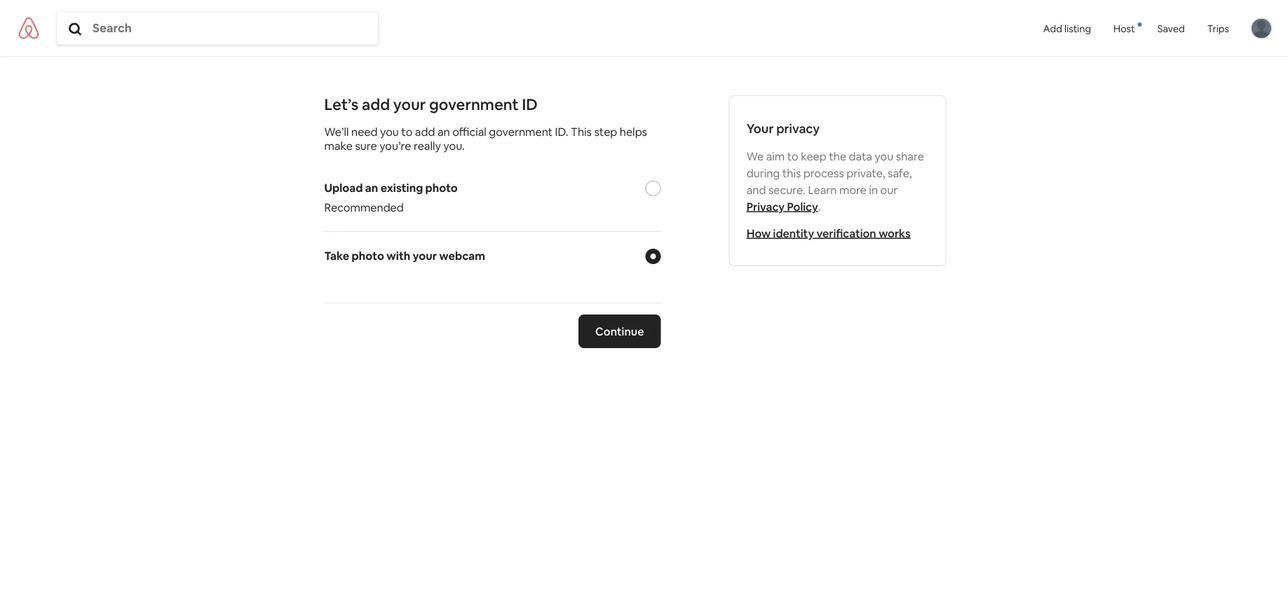 Task type: describe. For each thing, give the bounding box(es) containing it.
we'll
[[324, 124, 349, 139]]

to inside we aim to keep the data you share during this process private, safe, and secure. learn more in our privacy policy .
[[787, 149, 799, 163]]

this
[[571, 124, 592, 139]]

we
[[747, 149, 764, 163]]

more
[[839, 183, 867, 197]]

id.
[[555, 124, 568, 139]]

to inside 'we'll need you to add an official government id. this step helps make sure you're really you.'
[[401, 124, 413, 139]]

let's add your government id
[[324, 94, 538, 114]]

continue button
[[579, 315, 661, 349]]

process
[[804, 166, 844, 180]]

verification
[[817, 226, 876, 241]]

helps
[[620, 124, 647, 139]]

you inside 'we'll need you to add an official government id. this step helps make sure you're really you.'
[[380, 124, 399, 139]]

you're
[[379, 138, 411, 153]]

your privacy
[[747, 121, 820, 137]]

safe,
[[888, 166, 912, 180]]

existing
[[381, 181, 423, 195]]

our
[[880, 183, 898, 197]]

add inside 'we'll need you to add an official government id. this step helps make sure you're really you.'
[[415, 124, 435, 139]]

1 vertical spatial your
[[413, 249, 437, 263]]

how identity verification works
[[747, 226, 911, 241]]

1 vertical spatial photo
[[352, 249, 384, 263]]

keep
[[801, 149, 827, 163]]

privacy
[[776, 121, 820, 137]]

trips link
[[1196, 0, 1241, 56]]

0 horizontal spatial add
[[362, 94, 390, 114]]

we aim to keep the data you share during this process private, safe, and secure. learn more in our privacy policy .
[[747, 149, 924, 214]]

an inside 'we'll need you to add an official government id. this step helps make sure you're really you.'
[[437, 124, 450, 139]]

how
[[747, 226, 771, 241]]

host button
[[1102, 0, 1146, 56]]

need
[[351, 124, 378, 139]]

webcam
[[439, 249, 485, 263]]

and
[[747, 183, 766, 197]]

saved link
[[1146, 0, 1196, 56]]

make
[[324, 138, 353, 153]]

take
[[324, 249, 349, 263]]

, has notifications image
[[1138, 22, 1142, 27]]

Search text field
[[93, 20, 375, 36]]

official
[[452, 124, 487, 139]]

how identity verification works button
[[747, 226, 911, 241]]

in
[[869, 183, 878, 197]]



Task type: locate. For each thing, give the bounding box(es) containing it.
0 horizontal spatial to
[[401, 124, 413, 139]]

upload
[[324, 181, 363, 195]]

0 vertical spatial your
[[393, 94, 426, 114]]

saved
[[1158, 22, 1185, 35]]

policy
[[787, 200, 818, 214]]

with
[[387, 249, 410, 263]]

photo right existing
[[425, 181, 458, 195]]

photo inside upload an existing photo recommended
[[425, 181, 458, 195]]

1 horizontal spatial add
[[415, 124, 435, 139]]

an up recommended
[[365, 181, 378, 195]]

identity
[[773, 226, 814, 241]]

0 vertical spatial an
[[437, 124, 450, 139]]

you inside we aim to keep the data you share during this process private, safe, and secure. learn more in our privacy policy .
[[875, 149, 894, 163]]

government up official
[[429, 94, 519, 114]]

government inside 'we'll need you to add an official government id. this step helps make sure you're really you.'
[[489, 124, 553, 139]]

continue
[[595, 324, 644, 339]]

to left really
[[401, 124, 413, 139]]

let's
[[324, 94, 359, 114]]

the
[[829, 149, 846, 163]]

privacy policy link
[[747, 200, 818, 214]]

0 vertical spatial government
[[429, 94, 519, 114]]

learn
[[808, 183, 837, 197]]

mateo's account image
[[1252, 19, 1271, 38]]

sure
[[355, 138, 377, 153]]

add up need
[[362, 94, 390, 114]]

you right need
[[380, 124, 399, 139]]

you
[[380, 124, 399, 139], [875, 149, 894, 163]]

0 horizontal spatial photo
[[352, 249, 384, 263]]

to up this
[[787, 149, 799, 163]]

1 horizontal spatial an
[[437, 124, 450, 139]]

0 horizontal spatial you
[[380, 124, 399, 139]]

0 vertical spatial photo
[[425, 181, 458, 195]]

1 vertical spatial to
[[787, 149, 799, 163]]

we'll need you to add an official government id. this step helps make sure you're really you.
[[324, 124, 647, 153]]

Take photo with your webcam radio
[[645, 249, 661, 264]]

step
[[594, 124, 617, 139]]

an left official
[[437, 124, 450, 139]]

take photo with your webcam
[[324, 249, 485, 263]]

add
[[362, 94, 390, 114], [415, 124, 435, 139]]

1 vertical spatial you
[[875, 149, 894, 163]]

secure.
[[769, 183, 806, 197]]

1 horizontal spatial you
[[875, 149, 894, 163]]

1 horizontal spatial photo
[[425, 181, 458, 195]]

host
[[1114, 22, 1135, 35]]

aim
[[766, 149, 785, 163]]

1 horizontal spatial to
[[787, 149, 799, 163]]

listing
[[1065, 22, 1091, 35]]

your up "you're"
[[393, 94, 426, 114]]

your
[[747, 121, 774, 137]]

add
[[1043, 22, 1062, 35]]

during
[[747, 166, 780, 180]]

photo left with at the top left of page
[[352, 249, 384, 263]]

.
[[818, 200, 821, 214]]

add listing
[[1043, 22, 1091, 35]]

photo
[[425, 181, 458, 195], [352, 249, 384, 263]]

None search field
[[57, 20, 378, 36]]

this
[[782, 166, 801, 180]]

upload an existing photo recommended
[[324, 181, 458, 215]]

None radio
[[645, 181, 661, 196]]

works
[[879, 226, 911, 241]]

0 vertical spatial to
[[401, 124, 413, 139]]

add down let's add your government id
[[415, 124, 435, 139]]

recommended
[[324, 200, 404, 215]]

government
[[429, 94, 519, 114], [489, 124, 553, 139]]

id
[[522, 94, 538, 114]]

1 vertical spatial an
[[365, 181, 378, 195]]

to
[[401, 124, 413, 139], [787, 149, 799, 163]]

share
[[896, 149, 924, 163]]

an inside upload an existing photo recommended
[[365, 181, 378, 195]]

your right with at the top left of page
[[413, 249, 437, 263]]

add listing link
[[1032, 0, 1102, 56]]

an
[[437, 124, 450, 139], [365, 181, 378, 195]]

you.
[[443, 138, 465, 153]]

0 vertical spatial add
[[362, 94, 390, 114]]

your
[[393, 94, 426, 114], [413, 249, 437, 263]]

government down id at left
[[489, 124, 553, 139]]

really
[[414, 138, 441, 153]]

trips
[[1207, 22, 1229, 35]]

private,
[[847, 166, 885, 180]]

1 vertical spatial government
[[489, 124, 553, 139]]

0 horizontal spatial an
[[365, 181, 378, 195]]

1 vertical spatial add
[[415, 124, 435, 139]]

data
[[849, 149, 872, 163]]

privacy
[[747, 200, 785, 214]]

0 vertical spatial you
[[380, 124, 399, 139]]

you up safe,
[[875, 149, 894, 163]]



Task type: vqa. For each thing, say whether or not it's contained in the screenshot.
Take
yes



